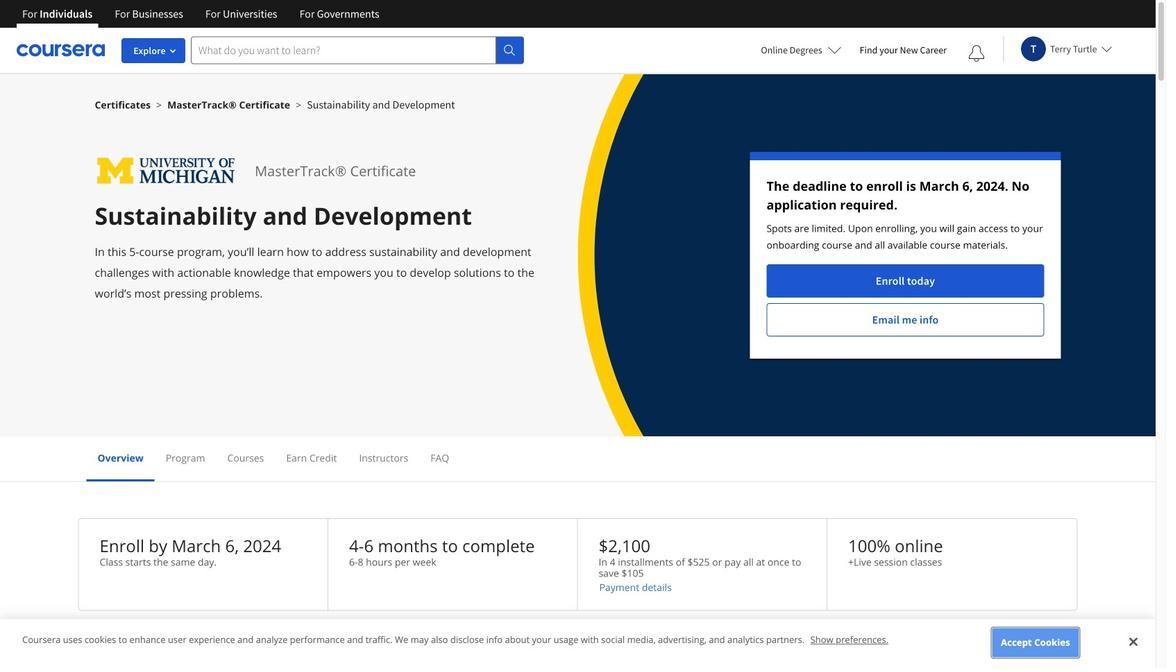 Task type: vqa. For each thing, say whether or not it's contained in the screenshot.
THE UNIVERSITY OF ILLINOIS AT URBANA-CHAMPAIGN image
no



Task type: describe. For each thing, give the bounding box(es) containing it.
university of michigan image
[[95, 152, 238, 190]]

banner navigation
[[11, 0, 391, 38]]



Task type: locate. For each thing, give the bounding box(es) containing it.
coursera image
[[17, 39, 105, 61]]

status
[[750, 152, 1061, 359]]

What do you want to learn? text field
[[191, 36, 496, 64]]

certificate menu element
[[86, 437, 1070, 482]]

help center image
[[1120, 632, 1136, 649]]

None search field
[[191, 36, 524, 64]]

privacy alert dialog
[[0, 620, 1156, 669]]



